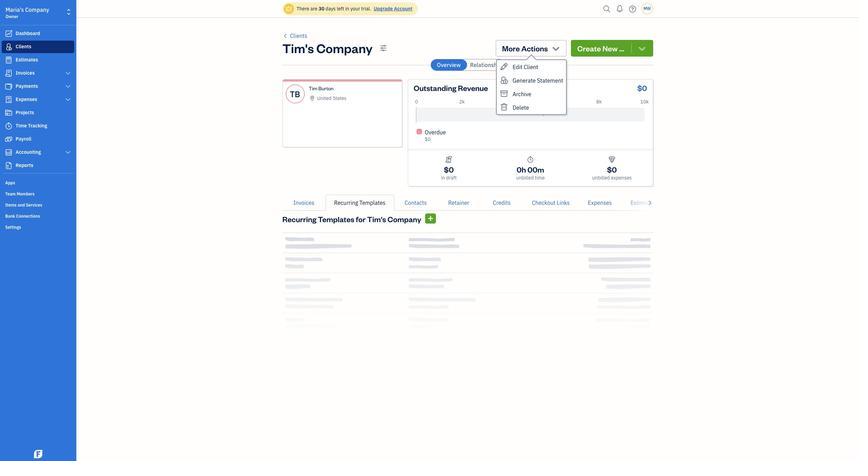 Task type: vqa. For each thing, say whether or not it's contained in the screenshot.
TERMS text box
no



Task type: describe. For each thing, give the bounding box(es) containing it.
credits
[[493, 199, 511, 206]]

$0 in draft
[[442, 165, 457, 181]]

00m
[[528, 165, 545, 174]]

payment image
[[5, 83, 13, 90]]

estimates inside main element
[[16, 57, 38, 63]]

items and services link
[[2, 200, 74, 210]]

team members
[[5, 191, 35, 197]]

…
[[620, 43, 625, 53]]

edit client
[[513, 64, 539, 71]]

create
[[578, 43, 602, 53]]

credits link
[[481, 195, 524, 211]]

clients button
[[283, 32, 308, 40]]

and
[[18, 203, 25, 208]]

recurring templates
[[334, 199, 386, 206]]

freshbooks image
[[33, 450, 44, 459]]

time tracking
[[16, 123, 47, 129]]

2k
[[460, 99, 465, 105]]

actions
[[522, 43, 548, 53]]

1 horizontal spatial expenses link
[[579, 195, 622, 211]]

all
[[537, 110, 542, 116]]

dashboard
[[16, 30, 40, 36]]

upgrade account link
[[373, 6, 413, 12]]

members
[[17, 191, 35, 197]]

30
[[319, 6, 325, 12]]

estimate image
[[5, 57, 13, 64]]

8k
[[597, 99, 602, 105]]

bank connections
[[5, 214, 40, 219]]

bank
[[5, 214, 15, 219]]

items and services
[[5, 203, 42, 208]]

archive button
[[497, 87, 567, 101]]

chevronleft image
[[283, 32, 289, 40]]

payments link
[[2, 80, 74, 93]]

paid
[[543, 110, 553, 116]]

trial.
[[362, 6, 372, 12]]

upgrade
[[374, 6, 393, 12]]

2 vertical spatial company
[[388, 214, 422, 224]]

0h 00m unbilled time
[[517, 165, 545, 181]]

more actions
[[503, 43, 548, 53]]

time tracking link
[[2, 120, 74, 132]]

2 horizontal spatial invoices
[[509, 110, 528, 116]]

tim's company
[[283, 40, 373, 56]]

draft
[[447, 175, 457, 181]]

1 horizontal spatial invoices link
[[283, 195, 326, 211]]

create new … button
[[572, 40, 654, 57]]

$0 for $0 in draft
[[444, 165, 454, 174]]

1 vertical spatial expenses
[[589, 199, 612, 206]]

notifications image
[[615, 2, 626, 16]]

united states
[[317, 95, 347, 101]]

$0 inside overdue $0
[[425, 136, 431, 142]]

tb
[[290, 88, 300, 100]]

0
[[415, 99, 418, 105]]

unbilled inside 0h 00m unbilled time
[[517, 175, 534, 181]]

clients inside button
[[290, 32, 308, 39]]

expenses inside main element
[[16, 96, 37, 103]]

checkout links
[[533, 199, 570, 206]]

expenses
[[612, 175, 632, 181]]

edit client link
[[497, 60, 567, 74]]

chevron large down image for payments
[[65, 84, 71, 89]]

chart image
[[5, 149, 13, 156]]

connections
[[16, 214, 40, 219]]

1 vertical spatial estimates link
[[622, 195, 665, 211]]

settings for this client image
[[380, 45, 387, 52]]

accounting
[[16, 149, 41, 155]]

maria's company owner
[[6, 6, 49, 19]]

payments
[[16, 83, 38, 89]]

search image
[[602, 4, 613, 14]]

outstanding
[[414, 83, 457, 93]]

payroll link
[[2, 133, 74, 146]]

checkout links link
[[524, 195, 579, 211]]

clients link
[[2, 41, 74, 53]]

your
[[351, 6, 360, 12]]

timer image
[[5, 123, 13, 130]]

left
[[337, 6, 344, 12]]

time
[[535, 175, 545, 181]]

chevron large down image
[[65, 71, 71, 76]]

items
[[5, 203, 17, 208]]

relationship
[[471, 62, 502, 68]]

settings link
[[2, 222, 74, 232]]

expense image
[[5, 96, 13, 103]]

main element
[[0, 0, 94, 461]]

client
[[524, 64, 539, 71]]

burton
[[319, 85, 334, 92]]

links
[[557, 199, 570, 206]]

bank connections link
[[2, 211, 74, 221]]

1 horizontal spatial tim's
[[368, 214, 386, 224]]

create new … button
[[572, 40, 654, 57]]

for
[[356, 214, 366, 224]]

apps link
[[2, 178, 74, 188]]

delete
[[513, 104, 530, 111]]

tim burton
[[309, 85, 334, 92]]

new
[[603, 43, 618, 53]]

create new …
[[578, 43, 625, 53]]

0 vertical spatial invoices link
[[2, 67, 74, 80]]

contacts link
[[395, 195, 438, 211]]

money image
[[5, 136, 13, 143]]

team members link
[[2, 189, 74, 199]]

invoices inside main element
[[16, 70, 35, 76]]

0 vertical spatial in
[[346, 6, 350, 12]]



Task type: locate. For each thing, give the bounding box(es) containing it.
revenue
[[458, 83, 489, 93]]

mw button
[[642, 3, 654, 15]]

1 vertical spatial expenses link
[[579, 195, 622, 211]]

3 chevron large down image from the top
[[65, 150, 71, 155]]

more actions button
[[496, 40, 568, 57]]

expenses link down $0 unbilled expenses
[[579, 195, 622, 211]]

plus image
[[428, 214, 434, 223]]

0 vertical spatial tim's
[[283, 40, 314, 56]]

$0 up 'draft'
[[444, 165, 454, 174]]

0 vertical spatial estimates
[[16, 57, 38, 63]]

0 horizontal spatial recurring
[[283, 214, 317, 224]]

0 horizontal spatial unbilled
[[517, 175, 534, 181]]

estimates link down clients link
[[2, 54, 74, 66]]

recurring for recurring templates for tim's company
[[283, 214, 317, 224]]

$0 for $0 unbilled expenses
[[608, 165, 618, 174]]

time
[[16, 123, 27, 129]]

unbilled inside $0 unbilled expenses
[[593, 175, 610, 181]]

days
[[326, 6, 336, 12]]

in inside $0 in draft
[[442, 175, 446, 181]]

are for invoices
[[529, 110, 536, 116]]

reports link
[[2, 159, 74, 172]]

10k
[[641, 99, 649, 105]]

0 horizontal spatial clients
[[16, 43, 31, 50]]

1 horizontal spatial expenses
[[589, 199, 612, 206]]

tim's
[[283, 40, 314, 56], [368, 214, 386, 224]]

settings
[[5, 225, 21, 230]]

company for maria's company owner
[[25, 6, 49, 13]]

are for there
[[311, 6, 318, 12]]

0 horizontal spatial are
[[311, 6, 318, 12]]

2 vertical spatial invoices
[[294, 199, 315, 206]]

2 horizontal spatial company
[[388, 214, 422, 224]]

client image
[[5, 43, 13, 50]]

1 vertical spatial templates
[[318, 214, 355, 224]]

templates inside recurring templates link
[[360, 199, 386, 206]]

templates up for at the left top
[[360, 199, 386, 206]]

archive
[[513, 91, 532, 98]]

invoices
[[16, 70, 35, 76], [509, 110, 528, 116], [294, 199, 315, 206]]

2 unbilled from the left
[[593, 175, 610, 181]]

estimates down clients link
[[16, 57, 38, 63]]

projects link
[[2, 107, 74, 119]]

clients inside main element
[[16, 43, 31, 50]]

templates for recurring templates
[[360, 199, 386, 206]]

in
[[346, 6, 350, 12], [442, 175, 446, 181]]

apps
[[5, 180, 15, 186]]

projects
[[16, 109, 34, 116]]

chevrondown image
[[638, 43, 647, 53]]

recurring for recurring templates
[[334, 199, 358, 206]]

0 horizontal spatial tim's
[[283, 40, 314, 56]]

dashboard image
[[5, 30, 13, 37]]

project image
[[5, 109, 13, 116]]

unbilled left expenses
[[593, 175, 610, 181]]

outstanding revenue
[[414, 83, 489, 93]]

delete button
[[497, 101, 567, 114]]

0 vertical spatial expenses
[[16, 96, 37, 103]]

chevron large down image for accounting
[[65, 150, 71, 155]]

generate
[[513, 77, 536, 84]]

company for tim's company
[[317, 40, 373, 56]]

1 horizontal spatial are
[[529, 110, 536, 116]]

estimates down expenses
[[631, 199, 656, 206]]

1 horizontal spatial unbilled
[[593, 175, 610, 181]]

overview
[[437, 62, 461, 68]]

recurring templates link
[[326, 195, 395, 211]]

1 horizontal spatial company
[[317, 40, 373, 56]]

0 vertical spatial templates
[[360, 199, 386, 206]]

more
[[503, 43, 520, 53]]

0 horizontal spatial estimates link
[[2, 54, 74, 66]]

1 vertical spatial invoices
[[509, 110, 528, 116]]

$0 inside $0 in draft
[[444, 165, 454, 174]]

1 vertical spatial recurring
[[283, 214, 317, 224]]

report image
[[5, 162, 13, 169]]

chevrondown image
[[552, 43, 561, 53]]

0 horizontal spatial invoices
[[16, 70, 35, 76]]

invoices link
[[2, 67, 74, 80], [283, 195, 326, 211]]

0 horizontal spatial expenses link
[[2, 93, 74, 106]]

expenses link
[[2, 93, 74, 106], [579, 195, 622, 211]]

owner
[[6, 14, 18, 19]]

1 horizontal spatial templates
[[360, 199, 386, 206]]

0 vertical spatial estimates link
[[2, 54, 74, 66]]

crown image
[[285, 5, 293, 12]]

dashboard link
[[2, 27, 74, 40]]

2 chevron large down image from the top
[[65, 97, 71, 103]]

unbilled
[[517, 175, 534, 181], [593, 175, 610, 181]]

2 vertical spatial chevron large down image
[[65, 150, 71, 155]]

1 vertical spatial chevron large down image
[[65, 97, 71, 103]]

go to help image
[[628, 4, 639, 14]]

generate statement button
[[497, 74, 567, 87]]

mapmarker image
[[309, 96, 316, 101]]

contacts
[[405, 199, 427, 206]]

estimates link down expenses
[[622, 195, 665, 211]]

$0 down overdue on the top
[[425, 136, 431, 142]]

clients right the chevronleft image
[[290, 32, 308, 39]]

there
[[297, 6, 310, 12]]

estimates link
[[2, 54, 74, 66], [622, 195, 665, 211]]

1 chevron large down image from the top
[[65, 84, 71, 89]]

$0 unbilled expenses
[[593, 165, 632, 181]]

team
[[5, 191, 16, 197]]

clients down dashboard
[[16, 43, 31, 50]]

1 vertical spatial estimates
[[631, 199, 656, 206]]

overdue $0
[[425, 129, 446, 142]]

edit
[[513, 64, 523, 71]]

0 horizontal spatial estimates
[[16, 57, 38, 63]]

retainer
[[449, 199, 470, 206]]

overdue
[[425, 129, 446, 136]]

relationship link
[[468, 59, 505, 71]]

1 horizontal spatial invoices
[[294, 199, 315, 206]]

0 vertical spatial clients
[[290, 32, 308, 39]]

overview link
[[431, 59, 467, 71]]

services
[[26, 203, 42, 208]]

0 horizontal spatial templates
[[318, 214, 355, 224]]

0 vertical spatial chevron large down image
[[65, 84, 71, 89]]

0 horizontal spatial company
[[25, 6, 49, 13]]

$0
[[638, 83, 648, 93], [425, 136, 431, 142], [444, 165, 454, 174], [608, 165, 618, 174]]

1 vertical spatial invoices link
[[283, 195, 326, 211]]

invoice image
[[5, 70, 13, 77]]

1 horizontal spatial estimates link
[[622, 195, 665, 211]]

checkout
[[533, 199, 556, 206]]

0 vertical spatial recurring
[[334, 199, 358, 206]]

unbilled down 0h
[[517, 175, 534, 181]]

generate statement
[[513, 77, 564, 84]]

$0 up 10k
[[638, 83, 648, 93]]

accounting link
[[2, 146, 74, 159]]

in right left
[[346, 6, 350, 12]]

chevron large down image for expenses
[[65, 97, 71, 103]]

expenses down payments
[[16, 96, 37, 103]]

templates for recurring templates for tim's company
[[318, 214, 355, 224]]

expenses link down payments link
[[2, 93, 74, 106]]

united
[[317, 95, 332, 101]]

in left 'draft'
[[442, 175, 446, 181]]

$0 inside $0 unbilled expenses
[[608, 165, 618, 174]]

invoices are all paid
[[509, 110, 553, 116]]

are
[[311, 6, 318, 12], [529, 110, 536, 116]]

0 horizontal spatial in
[[346, 6, 350, 12]]

$0 link
[[638, 83, 648, 93]]

account
[[394, 6, 413, 12]]

tim
[[309, 85, 318, 92]]

1 unbilled from the left
[[517, 175, 534, 181]]

states
[[333, 95, 347, 101]]

0 horizontal spatial invoices link
[[2, 67, 74, 80]]

payroll
[[16, 136, 31, 142]]

0 vertical spatial are
[[311, 6, 318, 12]]

mw
[[644, 6, 652, 11]]

company inside maria's company owner
[[25, 6, 49, 13]]

$0 up expenses
[[608, 165, 618, 174]]

chevron large down image
[[65, 84, 71, 89], [65, 97, 71, 103], [65, 150, 71, 155]]

0 vertical spatial company
[[25, 6, 49, 13]]

expenses down $0 unbilled expenses
[[589, 199, 612, 206]]

0h
[[517, 165, 527, 174]]

1 horizontal spatial in
[[442, 175, 446, 181]]

estimates
[[16, 57, 38, 63], [631, 199, 656, 206]]

expenses
[[16, 96, 37, 103], [589, 199, 612, 206]]

templates
[[360, 199, 386, 206], [318, 214, 355, 224]]

1 vertical spatial are
[[529, 110, 536, 116]]

1 vertical spatial tim's
[[368, 214, 386, 224]]

$0 for $0
[[638, 83, 648, 93]]

clients
[[290, 32, 308, 39], [16, 43, 31, 50]]

are left 30
[[311, 6, 318, 12]]

0 vertical spatial invoices
[[16, 70, 35, 76]]

next image
[[647, 199, 654, 207]]

there are 30 days left in your trial. upgrade account
[[297, 6, 413, 12]]

templates left for at the left top
[[318, 214, 355, 224]]

1 vertical spatial company
[[317, 40, 373, 56]]

1 horizontal spatial estimates
[[631, 199, 656, 206]]

1 vertical spatial in
[[442, 175, 446, 181]]

0 vertical spatial expenses link
[[2, 93, 74, 106]]

1 vertical spatial clients
[[16, 43, 31, 50]]

0 horizontal spatial expenses
[[16, 96, 37, 103]]

maria's
[[6, 6, 24, 13]]

1 horizontal spatial clients
[[290, 32, 308, 39]]

1 horizontal spatial recurring
[[334, 199, 358, 206]]

are left 'all'
[[529, 110, 536, 116]]



